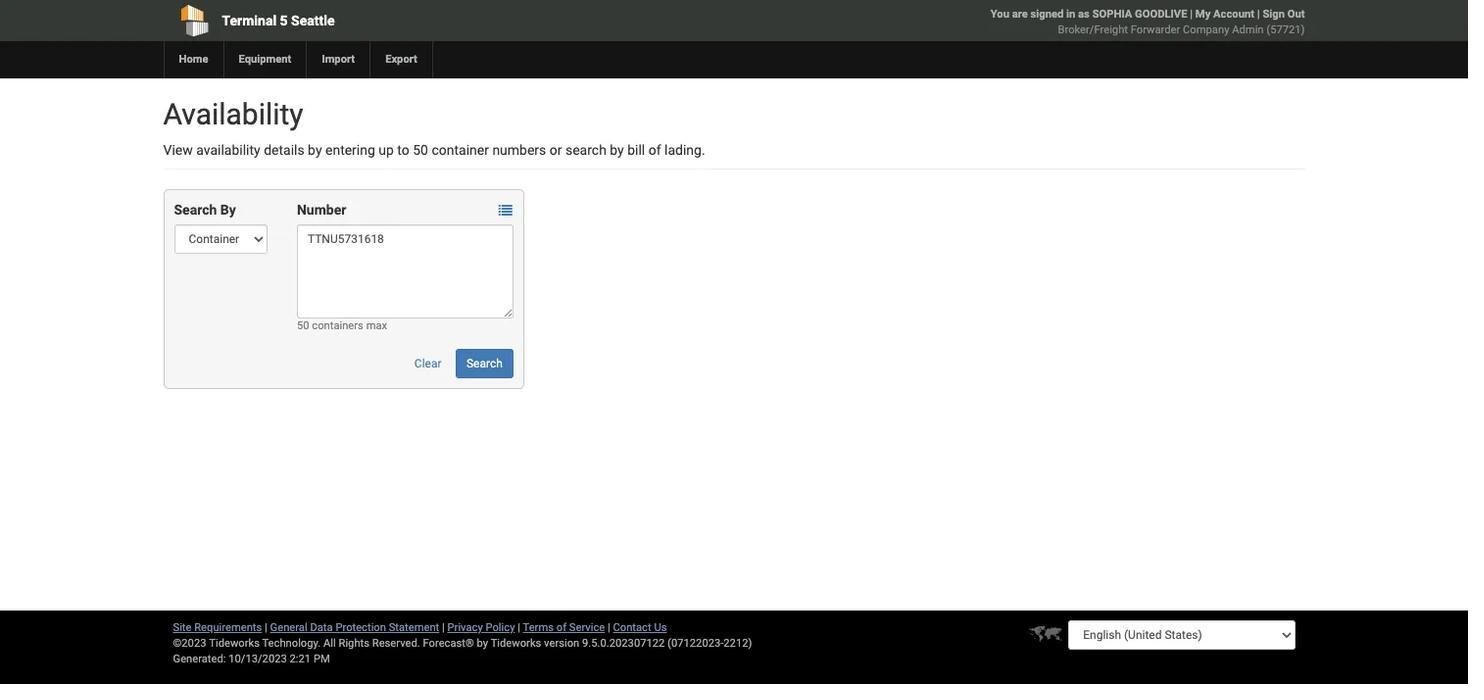 Task type: vqa. For each thing, say whether or not it's contained in the screenshot.
Sign up » link
no



Task type: describe. For each thing, give the bounding box(es) containing it.
view
[[163, 142, 193, 158]]

or
[[550, 142, 562, 158]]

my
[[1196, 8, 1211, 21]]

site
[[173, 621, 192, 634]]

you
[[991, 8, 1010, 21]]

reserved.
[[372, 637, 420, 650]]

site requirements link
[[173, 621, 262, 634]]

you are signed in as sophia goodlive | my account | sign out broker/freight forwarder company admin (57721)
[[991, 8, 1305, 36]]

search for search by
[[174, 202, 217, 218]]

statement
[[389, 621, 439, 634]]

by inside site requirements | general data protection statement | privacy policy | terms of service | contact us ©2023 tideworks technology. all rights reserved. forecast® by tideworks version 9.5.0.202307122 (07122023-2212) generated: 10/13/2023 2:21 pm
[[477, 637, 488, 650]]

generated:
[[173, 653, 226, 666]]

protection
[[336, 621, 386, 634]]

sign
[[1263, 8, 1285, 21]]

forwarder
[[1131, 24, 1181, 36]]

by
[[220, 202, 236, 218]]

export link
[[370, 41, 432, 78]]

numbers
[[492, 142, 546, 158]]

pm
[[314, 653, 330, 666]]

| up tideworks on the bottom left of page
[[518, 621, 521, 634]]

technology.
[[262, 637, 321, 650]]

privacy policy link
[[448, 621, 515, 634]]

number
[[297, 202, 346, 218]]

1 vertical spatial 50
[[297, 320, 309, 332]]

| left general
[[265, 621, 267, 634]]

contact us link
[[613, 621, 667, 634]]

contact
[[613, 621, 652, 634]]

are
[[1012, 8, 1028, 21]]

1 horizontal spatial of
[[649, 142, 661, 158]]

5
[[280, 13, 288, 28]]

of inside site requirements | general data protection statement | privacy policy | terms of service | contact us ©2023 tideworks technology. all rights reserved. forecast® by tideworks version 9.5.0.202307122 (07122023-2212) generated: 10/13/2023 2:21 pm
[[557, 621, 567, 634]]

all
[[323, 637, 336, 650]]

goodlive
[[1135, 8, 1188, 21]]

search
[[566, 142, 607, 158]]

bill
[[628, 142, 645, 158]]

home
[[179, 53, 208, 66]]

broker/freight
[[1058, 24, 1128, 36]]

show list image
[[499, 204, 512, 218]]

in
[[1067, 8, 1076, 21]]

| up 9.5.0.202307122
[[608, 621, 610, 634]]

signed
[[1031, 8, 1064, 21]]

out
[[1288, 8, 1305, 21]]

terminal
[[222, 13, 277, 28]]

policy
[[486, 621, 515, 634]]

service
[[569, 621, 605, 634]]

terms of service link
[[523, 621, 605, 634]]

export
[[385, 53, 417, 66]]

account
[[1214, 8, 1255, 21]]

2:21
[[290, 653, 311, 666]]

lading.
[[665, 142, 705, 158]]

tideworks
[[491, 637, 541, 650]]

container
[[432, 142, 489, 158]]

rights
[[339, 637, 370, 650]]

terminal 5 seattle
[[222, 13, 335, 28]]

availability
[[196, 142, 260, 158]]

2212)
[[724, 637, 752, 650]]

0 horizontal spatial by
[[308, 142, 322, 158]]



Task type: locate. For each thing, give the bounding box(es) containing it.
up
[[379, 142, 394, 158]]

data
[[310, 621, 333, 634]]

1 horizontal spatial search
[[467, 357, 503, 371]]

50 right to
[[413, 142, 428, 158]]

1 vertical spatial search
[[467, 357, 503, 371]]

sophia
[[1093, 8, 1133, 21]]

requirements
[[194, 621, 262, 634]]

search button
[[456, 349, 513, 378]]

10/13/2023
[[229, 653, 287, 666]]

my account link
[[1196, 8, 1255, 21]]

9.5.0.202307122
[[582, 637, 665, 650]]

50 left containers
[[297, 320, 309, 332]]

1 horizontal spatial 50
[[413, 142, 428, 158]]

max
[[366, 320, 387, 332]]

forecast®
[[423, 637, 474, 650]]

(07122023-
[[668, 637, 724, 650]]

0 vertical spatial of
[[649, 142, 661, 158]]

terms
[[523, 621, 554, 634]]

©2023 tideworks
[[173, 637, 260, 650]]

|
[[1190, 8, 1193, 21], [1257, 8, 1260, 21], [265, 621, 267, 634], [442, 621, 445, 634], [518, 621, 521, 634], [608, 621, 610, 634]]

0 horizontal spatial of
[[557, 621, 567, 634]]

us
[[654, 621, 667, 634]]

import
[[322, 53, 355, 66]]

view availability details by entering up to 50 container numbers or search by bill of lading.
[[163, 142, 705, 158]]

terminal 5 seattle link
[[163, 0, 622, 41]]

| left the sign
[[1257, 8, 1260, 21]]

admin
[[1232, 24, 1264, 36]]

search
[[174, 202, 217, 218], [467, 357, 503, 371]]

1 vertical spatial of
[[557, 621, 567, 634]]

details
[[264, 142, 305, 158]]

containers
[[312, 320, 364, 332]]

privacy
[[448, 621, 483, 634]]

(57721)
[[1267, 24, 1305, 36]]

0 vertical spatial 50
[[413, 142, 428, 158]]

| up forecast® at the left bottom of page
[[442, 621, 445, 634]]

sign out link
[[1263, 8, 1305, 21]]

seattle
[[291, 13, 335, 28]]

availability
[[163, 97, 303, 131]]

version
[[544, 637, 580, 650]]

company
[[1183, 24, 1230, 36]]

to
[[397, 142, 410, 158]]

50
[[413, 142, 428, 158], [297, 320, 309, 332]]

general data protection statement link
[[270, 621, 439, 634]]

by left bill
[[610, 142, 624, 158]]

0 horizontal spatial 50
[[297, 320, 309, 332]]

search inside search button
[[467, 357, 503, 371]]

| left my
[[1190, 8, 1193, 21]]

search left by
[[174, 202, 217, 218]]

search by
[[174, 202, 236, 218]]

home link
[[163, 41, 223, 78]]

2 horizontal spatial by
[[610, 142, 624, 158]]

by right details
[[308, 142, 322, 158]]

50 containers max
[[297, 320, 387, 332]]

by down the privacy policy link
[[477, 637, 488, 650]]

of right bill
[[649, 142, 661, 158]]

search for search
[[467, 357, 503, 371]]

by
[[308, 142, 322, 158], [610, 142, 624, 158], [477, 637, 488, 650]]

of
[[649, 142, 661, 158], [557, 621, 567, 634]]

clear button
[[404, 349, 452, 378]]

as
[[1078, 8, 1090, 21]]

of up version
[[557, 621, 567, 634]]

general
[[270, 621, 307, 634]]

0 vertical spatial search
[[174, 202, 217, 218]]

import link
[[306, 41, 370, 78]]

clear
[[414, 357, 442, 371]]

equipment link
[[223, 41, 306, 78]]

1 horizontal spatial by
[[477, 637, 488, 650]]

entering
[[325, 142, 375, 158]]

equipment
[[239, 53, 291, 66]]

0 horizontal spatial search
[[174, 202, 217, 218]]

site requirements | general data protection statement | privacy policy | terms of service | contact us ©2023 tideworks technology. all rights reserved. forecast® by tideworks version 9.5.0.202307122 (07122023-2212) generated: 10/13/2023 2:21 pm
[[173, 621, 752, 666]]

Number text field
[[297, 224, 513, 319]]

search right clear button
[[467, 357, 503, 371]]



